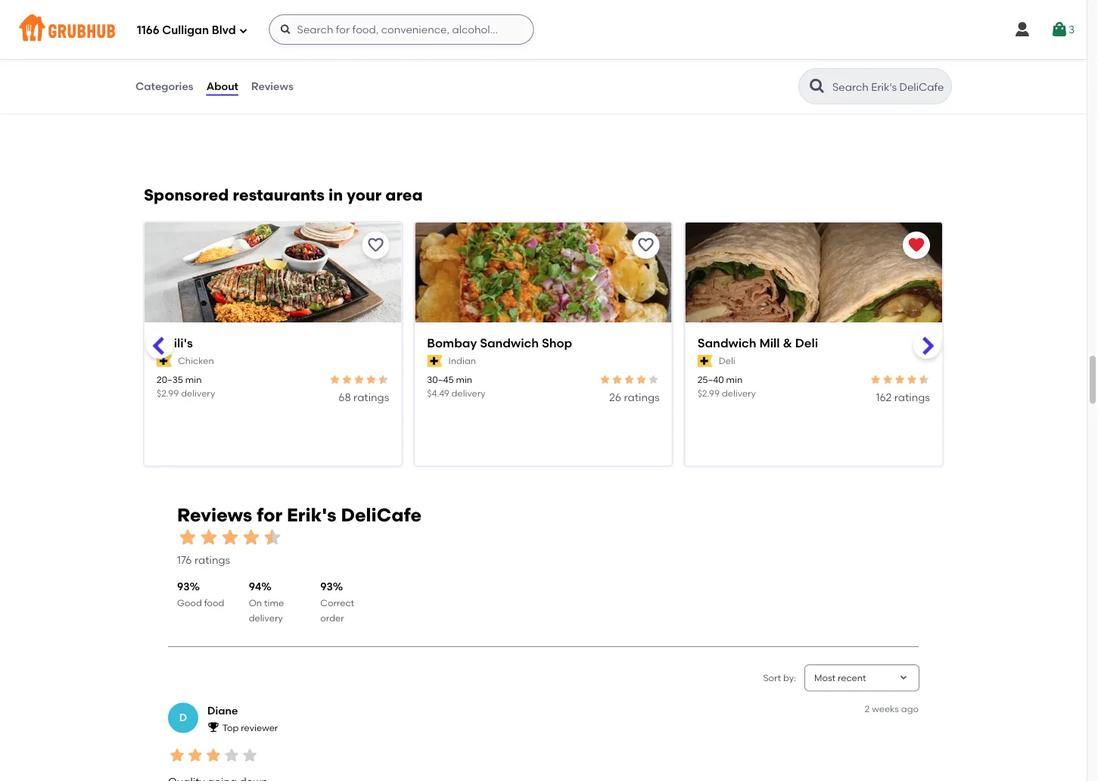 Task type: describe. For each thing, give the bounding box(es) containing it.
&
[[783, 336, 793, 351]]

sponsored
[[144, 186, 229, 205]]

$4.49
[[427, 388, 449, 399]]

culligan
[[162, 24, 209, 37]]

area
[[386, 186, 423, 205]]

blvd
[[212, 24, 236, 37]]

save this restaurant button for chili's
[[362, 232, 389, 259]]

ratings right 176
[[195, 554, 230, 567]]

176 ratings
[[177, 554, 230, 567]]

svg image inside 3 button
[[1051, 20, 1069, 39]]

bombay sandwich shop logo image
[[415, 223, 672, 350]]

restaurants
[[233, 186, 325, 205]]

Sort by: field
[[815, 672, 867, 685]]

save this restaurant image
[[367, 236, 385, 255]]

1166
[[137, 24, 159, 37]]

main navigation navigation
[[0, 0, 1087, 59]]

by:
[[784, 673, 796, 684]]

94 on time delivery
[[249, 581, 284, 624]]

sort by:
[[763, 673, 796, 684]]

reviews for reviews
[[251, 80, 294, 93]]

categories button
[[135, 59, 194, 114]]

162
[[876, 391, 892, 404]]

min for chili's
[[185, 375, 202, 386]]

reviews button
[[251, 59, 294, 114]]

26 ratings
[[609, 391, 660, 404]]

1 vertical spatial delicafe
[[341, 504, 422, 526]]

chili's
[[157, 336, 193, 351]]

delicafe inside erik's delicafe link
[[263, 42, 307, 55]]

1 horizontal spatial svg image
[[1014, 20, 1032, 39]]

$2.99 for sandwich mill & deli
[[698, 388, 720, 399]]

30–45
[[427, 375, 454, 386]]

93 for 93 correct order
[[320, 581, 333, 594]]

save this restaurant button for bombay sandwich shop
[[633, 232, 660, 259]]

about
[[206, 80, 239, 93]]

good
[[177, 598, 202, 609]]

ratings for bombay sandwich shop
[[624, 391, 660, 404]]

top reviewer
[[223, 723, 278, 734]]

sponsored restaurants in your area
[[144, 186, 423, 205]]

reviews for reviews for erik's delicafe
[[177, 504, 252, 526]]

1 sandwich from the left
[[480, 336, 539, 351]]

erik's delicafe
[[235, 42, 307, 55]]

diane
[[207, 704, 238, 717]]

mill
[[760, 336, 780, 351]]

most recent
[[815, 673, 867, 684]]

reviewer
[[241, 723, 278, 734]]

most
[[815, 673, 836, 684]]

shop
[[542, 336, 573, 351]]

2 weeks ago
[[865, 704, 919, 715]]

min for bombay sandwich shop
[[456, 375, 473, 386]]

0 horizontal spatial svg image
[[239, 26, 248, 35]]

93 good food
[[177, 581, 224, 609]]

min for sandwich mill & deli
[[726, 375, 743, 386]]

in
[[329, 186, 343, 205]]



Task type: vqa. For each thing, say whether or not it's contained in the screenshot.


Task type: locate. For each thing, give the bounding box(es) containing it.
30–45 min $4.49 delivery
[[427, 375, 486, 399]]

2 $2.99 from the left
[[698, 388, 720, 399]]

bombay sandwich shop link
[[427, 335, 660, 352]]

bombay sandwich shop
[[427, 336, 573, 351]]

delivery inside 94 on time delivery
[[249, 613, 283, 624]]

93 for 93 good food
[[177, 581, 190, 594]]

20–35 min $2.99 delivery
[[157, 375, 215, 399]]

sandwich
[[480, 336, 539, 351], [698, 336, 757, 351]]

min down indian
[[456, 375, 473, 386]]

ratings for chili's
[[354, 391, 389, 404]]

25–40
[[698, 375, 724, 386]]

chili's link
[[157, 335, 389, 352]]

1 vertical spatial erik's
[[287, 504, 337, 526]]

deli
[[795, 336, 818, 351], [719, 356, 736, 367]]

sandwich up subscription pass icon
[[698, 336, 757, 351]]

sandwich mill & deli logo image
[[686, 223, 943, 350]]

time
[[264, 598, 284, 609]]

sandwich mill & deli
[[698, 336, 818, 351]]

68
[[339, 391, 351, 404]]

2
[[865, 704, 870, 715]]

save this restaurant image
[[637, 236, 655, 255]]

d
[[179, 712, 187, 725]]

ratings right '162' on the bottom right of page
[[895, 391, 930, 404]]

save this restaurant button
[[362, 232, 389, 259], [633, 232, 660, 259]]

Search for food, convenience, alcohol... search field
[[269, 14, 534, 45]]

1 horizontal spatial delicafe
[[341, 504, 422, 526]]

0 vertical spatial reviews
[[251, 80, 294, 93]]

delivery for chili's
[[181, 388, 215, 399]]

bombay
[[427, 336, 477, 351]]

0 horizontal spatial save this restaurant button
[[362, 232, 389, 259]]

0 horizontal spatial subscription pass image
[[157, 355, 172, 368]]

93 up correct
[[320, 581, 333, 594]]

subscription pass image
[[157, 355, 172, 368], [427, 355, 443, 368]]

delivery inside the 20–35 min $2.99 delivery
[[181, 388, 215, 399]]

delivery inside 30–45 min $4.49 delivery
[[452, 388, 486, 399]]

sandwich left shop
[[480, 336, 539, 351]]

food
[[204, 598, 224, 609]]

1 horizontal spatial save this restaurant button
[[633, 232, 660, 259]]

trophy icon image
[[207, 722, 220, 734]]

deli right subscription pass icon
[[719, 356, 736, 367]]

0 horizontal spatial sandwich
[[480, 336, 539, 351]]

1 horizontal spatial sandwich
[[698, 336, 757, 351]]

chicken
[[178, 356, 214, 367]]

reviews
[[251, 80, 294, 93], [177, 504, 252, 526]]

25–40 min $2.99 delivery
[[698, 375, 756, 399]]

sort
[[763, 673, 781, 684]]

93 correct order
[[320, 581, 354, 624]]

min right 25–40 at the right
[[726, 375, 743, 386]]

for
[[257, 504, 283, 526]]

delivery for sandwich mill & deli
[[722, 388, 756, 399]]

subscription pass image for chili's
[[157, 355, 172, 368]]

reviews for erik's delicafe
[[177, 504, 422, 526]]

0 vertical spatial erik's
[[235, 42, 260, 55]]

3 button
[[1051, 16, 1075, 43]]

0 horizontal spatial 93
[[177, 581, 190, 594]]

93 up good
[[177, 581, 190, 594]]

subscription pass image for bombay sandwich shop
[[427, 355, 443, 368]]

0 horizontal spatial $2.99
[[157, 388, 179, 399]]

2 horizontal spatial min
[[726, 375, 743, 386]]

min down chicken
[[185, 375, 202, 386]]

on
[[249, 598, 262, 609]]

delivery down 20–35
[[181, 388, 215, 399]]

3 min from the left
[[726, 375, 743, 386]]

delivery right $4.49
[[452, 388, 486, 399]]

26
[[609, 391, 622, 404]]

subscription pass image up 20–35
[[157, 355, 172, 368]]

weeks
[[872, 704, 899, 715]]

categories
[[136, 80, 194, 93]]

delivery
[[181, 388, 215, 399], [452, 388, 486, 399], [722, 388, 756, 399], [249, 613, 283, 624]]

3
[[1069, 23, 1075, 36]]

min inside the 20–35 min $2.99 delivery
[[185, 375, 202, 386]]

recent
[[838, 673, 867, 684]]

1 horizontal spatial 93
[[320, 581, 333, 594]]

93 inside 93 correct order
[[320, 581, 333, 594]]

about button
[[206, 59, 239, 114]]

min
[[185, 375, 202, 386], [456, 375, 473, 386], [726, 375, 743, 386]]

sandwich mill & deli link
[[698, 335, 930, 352]]

ratings for sandwich mill & deli
[[895, 391, 930, 404]]

0 horizontal spatial min
[[185, 375, 202, 386]]

min inside 25–40 min $2.99 delivery
[[726, 375, 743, 386]]

2 93 from the left
[[320, 581, 333, 594]]

20–35
[[157, 375, 183, 386]]

subscription pass image up 30–45
[[427, 355, 443, 368]]

1 vertical spatial reviews
[[177, 504, 252, 526]]

1 horizontal spatial $2.99
[[698, 388, 720, 399]]

your
[[347, 186, 382, 205]]

1 horizontal spatial erik's
[[287, 504, 337, 526]]

94
[[249, 581, 261, 594]]

$2.99 inside 25–40 min $2.99 delivery
[[698, 388, 720, 399]]

svg image
[[1051, 20, 1069, 39], [280, 23, 292, 36]]

1 horizontal spatial svg image
[[1051, 20, 1069, 39]]

176
[[177, 554, 192, 567]]

star icon image
[[329, 374, 341, 386], [341, 374, 353, 386], [353, 374, 365, 386], [365, 374, 377, 386], [377, 374, 389, 386], [377, 374, 389, 386], [599, 374, 611, 386], [611, 374, 624, 386], [624, 374, 636, 386], [636, 374, 648, 386], [648, 374, 660, 386], [870, 374, 882, 386], [882, 374, 894, 386], [894, 374, 906, 386], [906, 374, 918, 386], [918, 374, 930, 386], [918, 374, 930, 386], [177, 527, 198, 549], [198, 527, 220, 549], [220, 527, 241, 549], [241, 527, 262, 549], [262, 527, 283, 549], [262, 527, 283, 549], [168, 747, 186, 765], [186, 747, 204, 765], [204, 747, 223, 765], [223, 747, 241, 765], [241, 747, 259, 765]]

1166 culligan blvd
[[137, 24, 236, 37]]

subscription pass image
[[698, 355, 713, 368]]

2 save this restaurant button from the left
[[633, 232, 660, 259]]

deli right &
[[795, 336, 818, 351]]

0 vertical spatial delicafe
[[263, 42, 307, 55]]

erik's down blvd
[[235, 42, 260, 55]]

2 subscription pass image from the left
[[427, 355, 443, 368]]

2 min from the left
[[456, 375, 473, 386]]

saved restaurant image
[[908, 236, 926, 255]]

top
[[223, 723, 239, 734]]

1 subscription pass image from the left
[[157, 355, 172, 368]]

1 horizontal spatial min
[[456, 375, 473, 386]]

93
[[177, 581, 190, 594], [320, 581, 333, 594]]

order
[[320, 613, 344, 624]]

correct
[[320, 598, 354, 609]]

0 vertical spatial deli
[[795, 336, 818, 351]]

reviews up 176 ratings
[[177, 504, 252, 526]]

$2.99 down 20–35
[[157, 388, 179, 399]]

delivery down 25–40 at the right
[[722, 388, 756, 399]]

min inside 30–45 min $4.49 delivery
[[456, 375, 473, 386]]

svg image right blvd
[[239, 26, 248, 35]]

0 horizontal spatial svg image
[[280, 23, 292, 36]]

ratings right '26'
[[624, 391, 660, 404]]

2 sandwich from the left
[[698, 336, 757, 351]]

svg image
[[1014, 20, 1032, 39], [239, 26, 248, 35]]

Search Erik's DeliCafe search field
[[831, 79, 947, 94]]

1 horizontal spatial deli
[[795, 336, 818, 351]]

reviews down "erik's delicafe"
[[251, 80, 294, 93]]

$2.99 down 25–40 at the right
[[698, 388, 720, 399]]

ratings
[[354, 391, 389, 404], [624, 391, 660, 404], [895, 391, 930, 404], [195, 554, 230, 567]]

saved restaurant button
[[903, 232, 930, 259]]

delivery inside 25–40 min $2.99 delivery
[[722, 388, 756, 399]]

search icon image
[[809, 77, 827, 95]]

delivery for bombay sandwich shop
[[452, 388, 486, 399]]

1 93 from the left
[[177, 581, 190, 594]]

erik's right for
[[287, 504, 337, 526]]

1 vertical spatial deli
[[719, 356, 736, 367]]

delicafe
[[263, 42, 307, 55], [341, 504, 422, 526]]

ratings right 68
[[354, 391, 389, 404]]

$2.99
[[157, 388, 179, 399], [698, 388, 720, 399]]

1 $2.99 from the left
[[157, 388, 179, 399]]

reviews inside button
[[251, 80, 294, 93]]

delivery down time
[[249, 613, 283, 624]]

chili's logo image
[[145, 223, 401, 350]]

162 ratings
[[876, 391, 930, 404]]

erik's
[[235, 42, 260, 55], [287, 504, 337, 526]]

93 inside 93 good food
[[177, 581, 190, 594]]

erik's delicafe link
[[144, 41, 308, 56]]

0 horizontal spatial deli
[[719, 356, 736, 367]]

ago
[[902, 704, 919, 715]]

1 save this restaurant button from the left
[[362, 232, 389, 259]]

68 ratings
[[339, 391, 389, 404]]

$2.99 for chili's
[[157, 388, 179, 399]]

indian
[[449, 356, 476, 367]]

1 horizontal spatial subscription pass image
[[427, 355, 443, 368]]

svg image left 3 button
[[1014, 20, 1032, 39]]

1 min from the left
[[185, 375, 202, 386]]

0 horizontal spatial delicafe
[[263, 42, 307, 55]]

0 horizontal spatial erik's
[[235, 42, 260, 55]]

$2.99 inside the 20–35 min $2.99 delivery
[[157, 388, 179, 399]]

caret down icon image
[[898, 672, 910, 684]]



